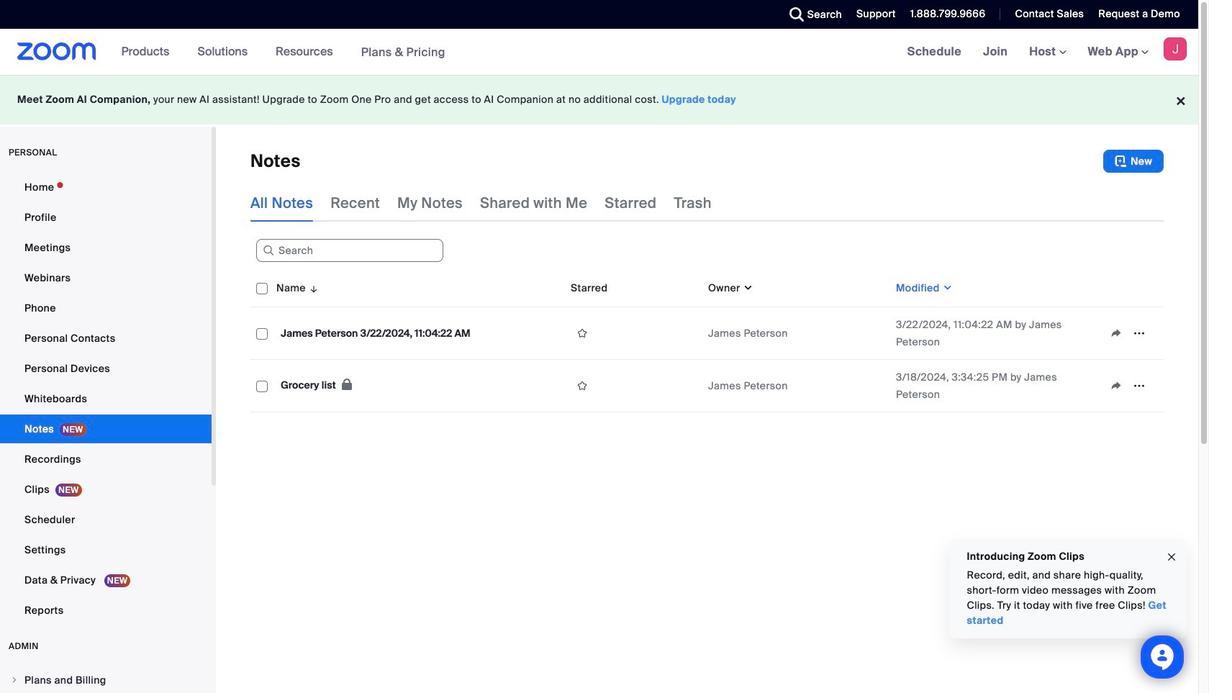 Task type: describe. For each thing, give the bounding box(es) containing it.
close image
[[1166, 549, 1178, 565]]

Search text field
[[256, 239, 443, 262]]

grocery list unstarred image
[[571, 379, 594, 392]]

right image
[[10, 676, 19, 685]]

tabs of all notes page tab list
[[251, 184, 712, 222]]

profile picture image
[[1164, 37, 1187, 60]]

james peterson 3/22/2024, 11:04:22 am unstarred image
[[571, 327, 594, 340]]



Task type: vqa. For each thing, say whether or not it's contained in the screenshot.
PROFILE PICTURE
yes



Task type: locate. For each thing, give the bounding box(es) containing it.
down image
[[740, 281, 754, 295], [940, 281, 953, 295]]

footer
[[0, 75, 1199, 125]]

1 horizontal spatial down image
[[940, 281, 953, 295]]

personal menu menu
[[0, 173, 212, 626]]

meetings navigation
[[897, 29, 1199, 76]]

1 down image from the left
[[740, 281, 754, 295]]

2 down image from the left
[[940, 281, 953, 295]]

0 horizontal spatial down image
[[740, 281, 754, 295]]

banner
[[0, 29, 1199, 76]]

zoom logo image
[[17, 42, 96, 60]]

arrow down image
[[306, 279, 319, 297]]

product information navigation
[[111, 29, 456, 76]]

menu item
[[0, 667, 212, 693]]

application
[[251, 269, 1175, 423]]



